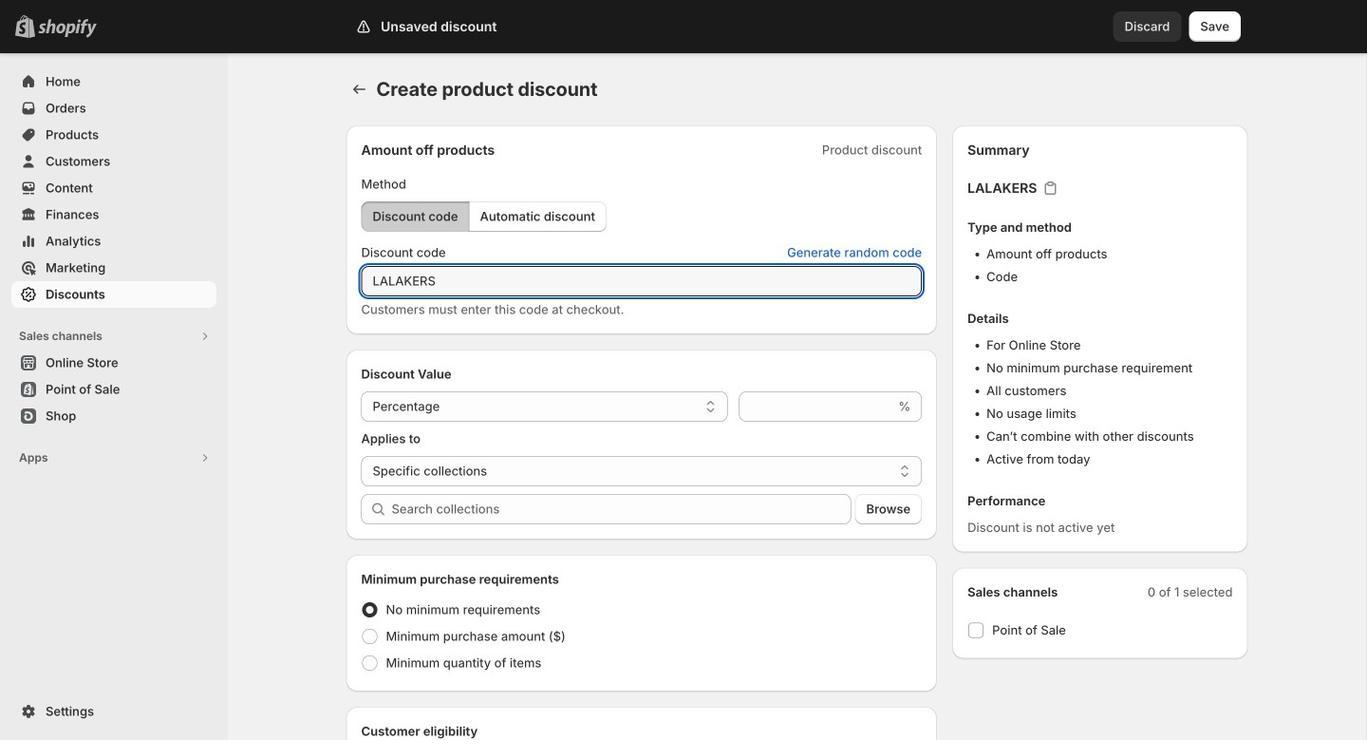 Task type: locate. For each thing, give the bounding box(es) containing it.
Search collections text field
[[392, 494, 852, 524]]

shopify image
[[38, 19, 97, 38]]

None text field
[[361, 266, 923, 296], [739, 391, 895, 422], [361, 266, 923, 296], [739, 391, 895, 422]]



Task type: vqa. For each thing, say whether or not it's contained in the screenshot.
dialog
no



